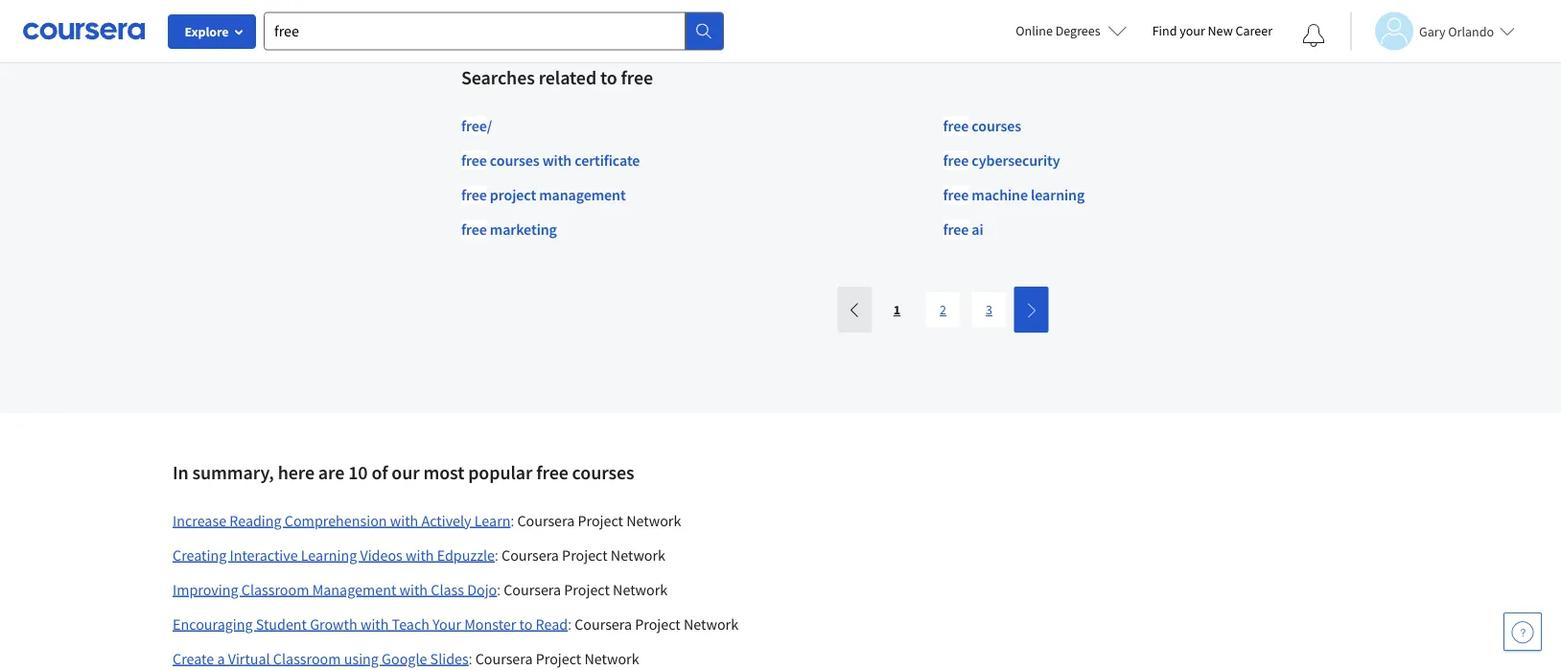 Task type: vqa. For each thing, say whether or not it's contained in the screenshot.
left can
no



Task type: locate. For each thing, give the bounding box(es) containing it.
free machine
[[943, 185, 1028, 204]]

free left the ai
[[943, 219, 969, 239]]

related
[[539, 65, 597, 89]]

free project management
[[461, 185, 626, 204]]

with up improving classroom management with class dojo : coursera project network
[[406, 546, 434, 565]]

3 link
[[972, 292, 1007, 327]]

free down searches
[[461, 116, 487, 135]]

None search field
[[264, 12, 724, 50]]

coursera down 'monster'
[[475, 649, 533, 668]]

popular
[[468, 461, 533, 485]]

find your new career link
[[1143, 19, 1282, 43]]

using
[[344, 649, 379, 668]]

1 horizontal spatial to
[[600, 65, 617, 89]]

/
[[487, 116, 492, 135]]

free up free ai
[[943, 185, 969, 204]]

2 link
[[926, 292, 961, 327]]

comprehension
[[285, 511, 387, 530]]

: right 'monster'
[[568, 615, 572, 633]]

network
[[627, 511, 681, 530], [611, 546, 666, 565], [613, 580, 668, 599], [684, 615, 739, 634], [585, 649, 639, 668]]

1 vertical spatial courses
[[490, 150, 540, 170]]

: inside create a virtual classroom using google slides : coursera project network
[[469, 650, 472, 668]]

network for increase reading comprehension with actively learn
[[627, 511, 681, 530]]

: down 'encouraging student growth with teach your monster to read : coursera project network'
[[469, 650, 472, 668]]

free cybersecurity
[[943, 150, 1060, 170]]

free up the free cybersecurity
[[943, 116, 969, 135]]

with
[[543, 150, 572, 170], [390, 511, 418, 530], [406, 546, 434, 565], [400, 580, 428, 599], [361, 615, 389, 634]]

management
[[312, 580, 396, 599]]

online
[[1016, 22, 1053, 39]]

encouraging student growth with teach your monster to read : coursera project network
[[173, 615, 739, 634]]

degrees
[[1056, 22, 1101, 39]]

project for dojo
[[564, 580, 610, 599]]

: down learn
[[495, 546, 499, 564]]

learning
[[1031, 185, 1085, 204]]

: up 'monster'
[[497, 581, 501, 599]]

free left project
[[461, 185, 487, 204]]

coursera for improving classroom management with class dojo
[[504, 580, 561, 599]]

creating interactive learning videos with edpuzzle : coursera project network
[[173, 546, 666, 565]]

: inside the creating interactive learning videos with edpuzzle : coursera project network
[[495, 546, 499, 564]]

improving classroom management with class dojo : coursera project network
[[173, 580, 668, 599]]

with up free project management
[[543, 150, 572, 170]]

coursera down learn
[[502, 546, 559, 565]]

to right "related"
[[600, 65, 617, 89]]

courses
[[972, 116, 1022, 135], [490, 150, 540, 170], [572, 461, 634, 485]]

0 vertical spatial courses
[[972, 116, 1022, 135]]

free for free courses
[[943, 116, 969, 135]]

:
[[511, 511, 514, 530], [495, 546, 499, 564], [497, 581, 501, 599], [568, 615, 572, 633], [469, 650, 472, 668]]

explore
[[185, 23, 229, 40]]

create
[[173, 649, 214, 668]]

3
[[986, 301, 993, 318]]

free courses
[[943, 116, 1022, 135]]

free
[[621, 65, 653, 89], [461, 116, 487, 135], [943, 116, 969, 135], [461, 150, 487, 170], [943, 150, 969, 170], [461, 185, 487, 204], [943, 185, 969, 204], [461, 219, 487, 239], [943, 219, 969, 239], [536, 461, 569, 485]]

: inside improving classroom management with class dojo : coursera project network
[[497, 581, 501, 599]]

teach
[[392, 615, 430, 634]]

ai
[[972, 219, 984, 239]]

0 horizontal spatial to
[[519, 615, 533, 634]]

increase
[[173, 511, 226, 530]]

coursera
[[517, 511, 575, 530], [502, 546, 559, 565], [504, 580, 561, 599], [575, 615, 632, 634], [475, 649, 533, 668]]

classroom down student
[[273, 649, 341, 668]]

coursera right read
[[575, 615, 632, 634]]

0 horizontal spatial courses
[[490, 150, 540, 170]]

of
[[372, 461, 388, 485]]

courses for free courses
[[972, 116, 1022, 135]]

to left read
[[519, 615, 533, 634]]

with left teach
[[361, 615, 389, 634]]

2
[[940, 301, 947, 318]]

new
[[1208, 22, 1233, 39]]

explore button
[[168, 14, 256, 49]]

improving classroom management with class dojo link
[[173, 580, 497, 599]]

with up the creating interactive learning videos with edpuzzle : coursera project network
[[390, 511, 418, 530]]

improving
[[173, 580, 238, 599]]

classroom up student
[[241, 580, 309, 599]]

previous page image
[[847, 302, 863, 318]]

virtual
[[228, 649, 270, 668]]

project for learn
[[578, 511, 623, 530]]

2 vertical spatial courses
[[572, 461, 634, 485]]

2 horizontal spatial courses
[[972, 116, 1022, 135]]

to
[[600, 65, 617, 89], [519, 615, 533, 634]]

marketing
[[490, 219, 557, 239]]

actively
[[422, 511, 471, 530]]

: down popular
[[511, 511, 514, 530]]

: inside 'encouraging student growth with teach your monster to read : coursera project network'
[[568, 615, 572, 633]]

What do you want to learn? text field
[[264, 12, 686, 50]]

find
[[1153, 22, 1177, 39]]

gary orlando button
[[1351, 12, 1516, 50]]

with left class
[[400, 580, 428, 599]]

network for creating interactive learning videos with edpuzzle
[[611, 546, 666, 565]]

free left marketing
[[461, 219, 487, 239]]

1 horizontal spatial courses
[[572, 461, 634, 485]]

encouraging student growth with teach your monster to read link
[[173, 615, 568, 634]]

free for free ai
[[943, 219, 969, 239]]

in summary, here are 10 of our most popular free courses
[[173, 461, 634, 485]]

classroom
[[241, 580, 309, 599], [273, 649, 341, 668]]

free down free /
[[461, 150, 487, 170]]

dojo
[[467, 580, 497, 599]]

a
[[217, 649, 225, 668]]

: inside increase reading comprehension with actively learn : coursera project network
[[511, 511, 514, 530]]

free down free courses
[[943, 150, 969, 170]]

our
[[392, 461, 420, 485]]

free for free machine
[[943, 185, 969, 204]]

learning
[[301, 546, 357, 565]]

coursera right learn
[[517, 511, 575, 530]]

free for free /
[[461, 116, 487, 135]]

coursera up read
[[504, 580, 561, 599]]

project
[[578, 511, 623, 530], [562, 546, 608, 565], [564, 580, 610, 599], [635, 615, 681, 634], [536, 649, 582, 668]]

orlando
[[1449, 23, 1494, 40]]

free for free project management
[[461, 185, 487, 204]]



Task type: describe. For each thing, give the bounding box(es) containing it.
cybersecurity
[[972, 150, 1060, 170]]

edpuzzle
[[437, 546, 495, 565]]

interactive
[[230, 546, 298, 565]]

increase reading comprehension with actively learn : coursera project network
[[173, 511, 681, 530]]

online degrees
[[1016, 22, 1101, 39]]

increase reading comprehension with actively learn link
[[173, 511, 511, 530]]

videos
[[360, 546, 403, 565]]

are
[[318, 461, 345, 485]]

project
[[490, 185, 536, 204]]

free courses with certificate
[[461, 150, 640, 170]]

free for free courses with certificate
[[461, 150, 487, 170]]

learn
[[475, 511, 511, 530]]

0 vertical spatial to
[[600, 65, 617, 89]]

coursera for increase reading comprehension with actively learn
[[517, 511, 575, 530]]

free /
[[461, 116, 492, 135]]

create a virtual classroom using google slides : coursera project network
[[173, 649, 639, 668]]

0 vertical spatial classroom
[[241, 580, 309, 599]]

: for creating interactive learning videos with edpuzzle
[[495, 546, 499, 564]]

free marketing
[[461, 219, 557, 239]]

management
[[539, 185, 626, 204]]

coursera image
[[23, 16, 145, 46]]

: for improving classroom management with class dojo
[[497, 581, 501, 599]]

certificate
[[575, 150, 640, 170]]

free ai
[[943, 219, 984, 239]]

in
[[173, 461, 189, 485]]

with for your
[[361, 615, 389, 634]]

here
[[278, 461, 315, 485]]

: for increase reading comprehension with actively learn
[[511, 511, 514, 530]]

free for free marketing
[[461, 219, 487, 239]]

searches related to free
[[461, 65, 653, 89]]

with for learn
[[390, 511, 418, 530]]

career
[[1236, 22, 1273, 39]]

student
[[256, 615, 307, 634]]

free for free cybersecurity
[[943, 150, 969, 170]]

growth
[[310, 615, 357, 634]]

your
[[433, 615, 461, 634]]

help center image
[[1512, 621, 1535, 644]]

next page image
[[1024, 303, 1039, 318]]

google
[[382, 649, 427, 668]]

project for edpuzzle
[[562, 546, 608, 565]]

machine
[[972, 185, 1028, 204]]

free right "related"
[[621, 65, 653, 89]]

monster
[[464, 615, 516, 634]]

creating interactive learning videos with edpuzzle link
[[173, 546, 495, 565]]

class
[[431, 580, 464, 599]]

gary orlando
[[1420, 23, 1494, 40]]

courses for free courses with certificate
[[490, 150, 540, 170]]

gary
[[1420, 23, 1446, 40]]

1 vertical spatial classroom
[[273, 649, 341, 668]]

read
[[536, 615, 568, 634]]

coursera for creating interactive learning videos with edpuzzle
[[502, 546, 559, 565]]

find your new career
[[1153, 22, 1273, 39]]

summary,
[[192, 461, 274, 485]]

10
[[348, 461, 368, 485]]

with for dojo
[[400, 580, 428, 599]]

network for improving classroom management with class dojo
[[613, 580, 668, 599]]

your
[[1180, 22, 1205, 39]]

create a virtual classroom using google slides link
[[173, 649, 469, 668]]

page navigation navigation
[[836, 287, 1051, 333]]

encouraging
[[173, 615, 253, 634]]

creating
[[173, 546, 227, 565]]

free right popular
[[536, 461, 569, 485]]

online degrees button
[[1001, 10, 1143, 52]]

slides
[[430, 649, 469, 668]]

reading
[[229, 511, 282, 530]]

most
[[423, 461, 465, 485]]

1 vertical spatial to
[[519, 615, 533, 634]]

searches
[[461, 65, 535, 89]]

show notifications image
[[1303, 24, 1326, 47]]



